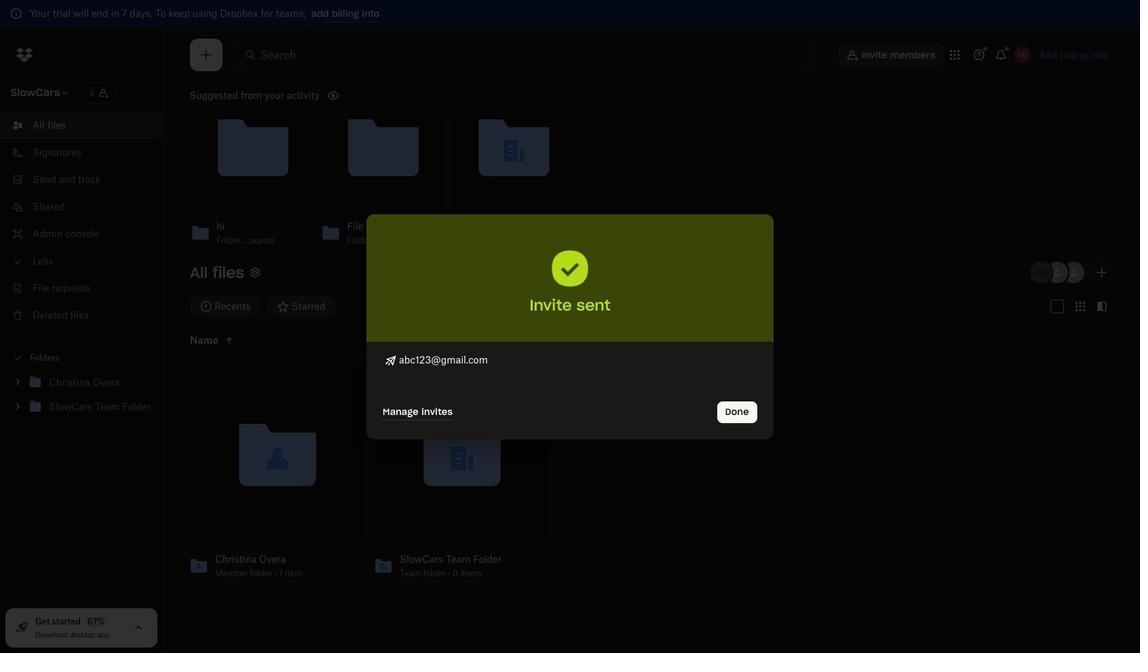 Task type: vqa. For each thing, say whether or not it's contained in the screenshot.
first on from right
no



Task type: locate. For each thing, give the bounding box(es) containing it.
team shared folder, slowcars team folder row
[[370, 369, 549, 589]]

group
[[0, 368, 163, 430]]

list item
[[0, 112, 163, 139]]

team member folder, christina overa row
[[185, 369, 365, 589]]

dialog
[[367, 214, 774, 440]]

christina overa image
[[1029, 261, 1054, 285]]

alert
[[0, 0, 1141, 28]]

list
[[0, 104, 163, 339]]



Task type: describe. For each thing, give the bounding box(es) containing it.
dropbox image
[[11, 41, 38, 69]]

123abc@gmail.com image
[[1046, 261, 1070, 285]]

abc123@gmail.com image
[[1062, 261, 1086, 285]]

add team members image
[[1094, 265, 1111, 281]]

less image
[[11, 255, 24, 269]]



